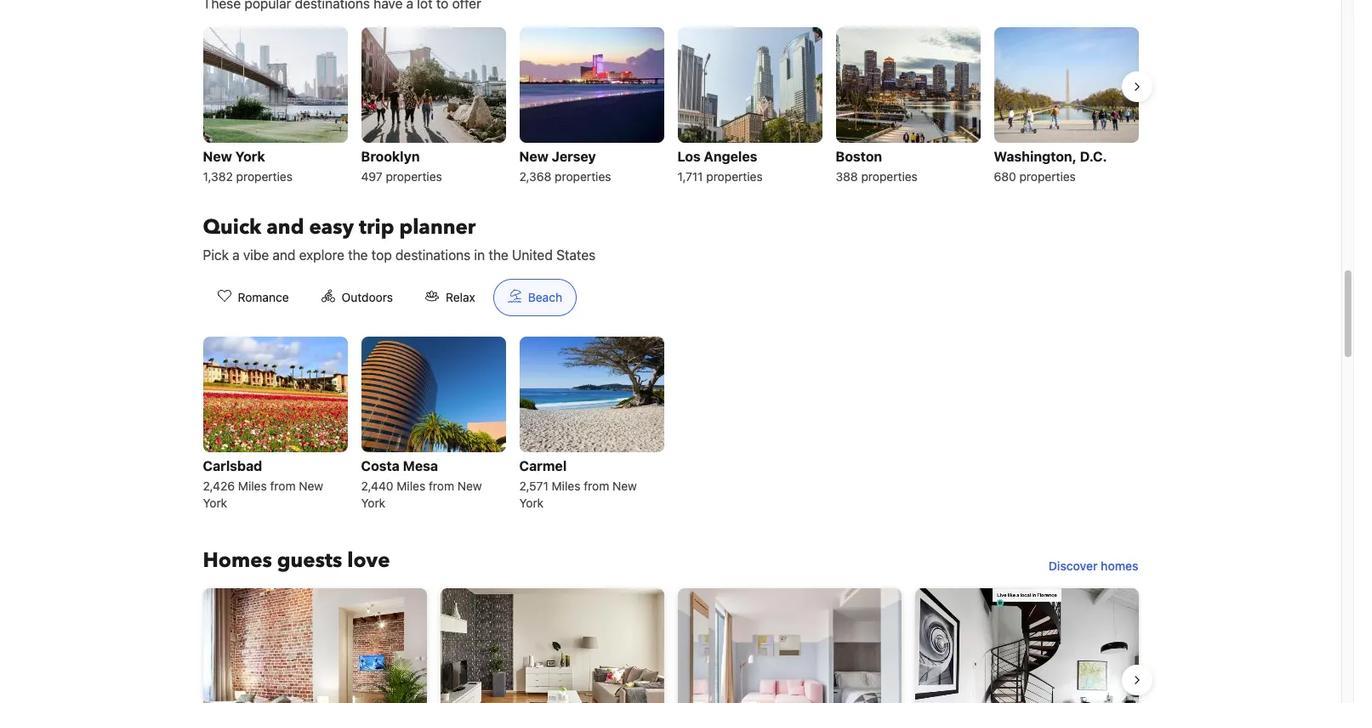 Task type: locate. For each thing, give the bounding box(es) containing it.
carlsbad
[[203, 459, 262, 474]]

york
[[235, 149, 265, 164], [203, 496, 227, 511], [361, 496, 386, 511], [520, 496, 544, 511]]

the left top
[[348, 248, 368, 263]]

pick
[[203, 248, 229, 263]]

the right in in the top left of the page
[[489, 248, 509, 263]]

2,368
[[520, 169, 552, 184]]

homes guests love
[[203, 547, 390, 575]]

properties inside boston 388 properties
[[862, 169, 918, 184]]

2 region from the top
[[189, 582, 1153, 704]]

properties inside los angeles 1,711 properties
[[707, 169, 763, 184]]

3 from from the left
[[584, 479, 610, 493]]

properties down washington,
[[1020, 169, 1076, 184]]

the
[[348, 248, 368, 263], [489, 248, 509, 263]]

properties down jersey on the left
[[555, 169, 611, 184]]

miles inside carlsbad 2,426 miles from new york
[[238, 479, 267, 493]]

1 miles from the left
[[238, 479, 267, 493]]

new inside costa mesa 2,440 miles from new york
[[458, 479, 482, 493]]

from inside carmel 2,571 miles from new york
[[584, 479, 610, 493]]

los
[[678, 149, 701, 164]]

2 from from the left
[[429, 479, 454, 493]]

new inside carlsbad 2,426 miles from new york
[[299, 479, 323, 493]]

0 horizontal spatial miles
[[238, 479, 267, 493]]

388
[[836, 169, 858, 184]]

4 properties from the left
[[707, 169, 763, 184]]

from
[[270, 479, 296, 493], [429, 479, 454, 493], [584, 479, 610, 493]]

and
[[267, 214, 304, 242], [273, 248, 296, 263]]

2,440
[[361, 479, 394, 493]]

carmel 2,571 miles from new york
[[520, 459, 637, 511]]

2 horizontal spatial miles
[[552, 479, 581, 493]]

2 properties from the left
[[386, 169, 442, 184]]

miles for carlsbad
[[238, 479, 267, 493]]

york down "2,571"
[[520, 496, 544, 511]]

properties down boston
[[862, 169, 918, 184]]

1 from from the left
[[270, 479, 296, 493]]

and right vibe
[[273, 248, 296, 263]]

1 the from the left
[[348, 248, 368, 263]]

from inside carlsbad 2,426 miles from new york
[[270, 479, 296, 493]]

york up quick
[[235, 149, 265, 164]]

and up vibe
[[267, 214, 304, 242]]

miles down carlsbad
[[238, 479, 267, 493]]

new
[[203, 149, 232, 164], [520, 149, 549, 164], [299, 479, 323, 493], [458, 479, 482, 493], [613, 479, 637, 493]]

properties right 1,382
[[236, 169, 293, 184]]

carlsbad 2,426 miles from new york
[[203, 459, 323, 511]]

angeles
[[704, 149, 758, 164]]

from right '2,426' on the bottom of page
[[270, 479, 296, 493]]

mesa
[[403, 459, 438, 474]]

miles down "carmel"
[[552, 479, 581, 493]]

1 vertical spatial and
[[273, 248, 296, 263]]

0 horizontal spatial from
[[270, 479, 296, 493]]

brooklyn 497 properties
[[361, 149, 442, 184]]

a
[[232, 248, 240, 263]]

boston
[[836, 149, 883, 164]]

new inside new york 1,382 properties
[[203, 149, 232, 164]]

1 properties from the left
[[236, 169, 293, 184]]

brooklyn
[[361, 149, 420, 164]]

tab list
[[189, 279, 591, 317]]

1 horizontal spatial the
[[489, 248, 509, 263]]

york inside carmel 2,571 miles from new york
[[520, 496, 544, 511]]

states
[[557, 248, 596, 263]]

discover homes
[[1049, 559, 1139, 573]]

2 miles from the left
[[397, 479, 426, 493]]

from for carmel
[[584, 479, 610, 493]]

quick
[[203, 214, 261, 242]]

2 horizontal spatial from
[[584, 479, 610, 493]]

new inside carmel 2,571 miles from new york
[[613, 479, 637, 493]]

quick and easy trip planner pick a vibe and explore the top destinations in the united states
[[203, 214, 596, 263]]

york down 2,440
[[361, 496, 386, 511]]

680
[[994, 169, 1017, 184]]

properties down angeles
[[707, 169, 763, 184]]

1 horizontal spatial miles
[[397, 479, 426, 493]]

york inside carlsbad 2,426 miles from new york
[[203, 496, 227, 511]]

1 horizontal spatial from
[[429, 479, 454, 493]]

miles
[[238, 479, 267, 493], [397, 479, 426, 493], [552, 479, 581, 493]]

properties inside 'new jersey 2,368 properties'
[[555, 169, 611, 184]]

miles inside carmel 2,571 miles from new york
[[552, 479, 581, 493]]

region containing new york
[[189, 20, 1153, 194]]

properties for washington, d.c.
[[1020, 169, 1076, 184]]

york down '2,426' on the bottom of page
[[203, 496, 227, 511]]

6 properties from the left
[[1020, 169, 1076, 184]]

497
[[361, 169, 383, 184]]

from down "mesa" at left
[[429, 479, 454, 493]]

3 properties from the left
[[555, 169, 611, 184]]

discover homes link
[[1042, 551, 1146, 582]]

0 horizontal spatial the
[[348, 248, 368, 263]]

properties
[[236, 169, 293, 184], [386, 169, 442, 184], [555, 169, 611, 184], [707, 169, 763, 184], [862, 169, 918, 184], [1020, 169, 1076, 184]]

1 region from the top
[[189, 20, 1153, 194]]

properties for new york
[[236, 169, 293, 184]]

miles down "mesa" at left
[[397, 479, 426, 493]]

properties inside washington, d.c. 680 properties
[[1020, 169, 1076, 184]]

properties for los angeles
[[707, 169, 763, 184]]

destinations
[[396, 248, 471, 263]]

united
[[512, 248, 553, 263]]

easy
[[309, 214, 354, 242]]

properties down brooklyn
[[386, 169, 442, 184]]

washington, d.c. 680 properties
[[994, 149, 1108, 184]]

los angeles 1,711 properties
[[678, 149, 763, 184]]

washington,
[[994, 149, 1077, 164]]

outdoors
[[342, 290, 393, 305]]

5 properties from the left
[[862, 169, 918, 184]]

miles for carmel
[[552, 479, 581, 493]]

region
[[189, 20, 1153, 194], [189, 582, 1153, 704]]

properties inside 'brooklyn 497 properties'
[[386, 169, 442, 184]]

0 vertical spatial region
[[189, 20, 1153, 194]]

boston 388 properties
[[836, 149, 918, 184]]

planner
[[399, 214, 476, 242]]

1 vertical spatial region
[[189, 582, 1153, 704]]

homes
[[1101, 559, 1139, 573]]

costa mesa 2,440 miles from new york
[[361, 459, 482, 511]]

top
[[372, 248, 392, 263]]

from right "2,571"
[[584, 479, 610, 493]]

3 miles from the left
[[552, 479, 581, 493]]

properties inside new york 1,382 properties
[[236, 169, 293, 184]]



Task type: vqa. For each thing, say whether or not it's contained in the screenshot.
the Angeles
yes



Task type: describe. For each thing, give the bounding box(es) containing it.
guests
[[277, 547, 342, 575]]

miles inside costa mesa 2,440 miles from new york
[[397, 479, 426, 493]]

romance
[[238, 290, 289, 305]]

tab list containing romance
[[189, 279, 591, 317]]

new inside 'new jersey 2,368 properties'
[[520, 149, 549, 164]]

trip
[[359, 214, 394, 242]]

beach
[[528, 290, 563, 305]]

love
[[347, 547, 390, 575]]

outdoors button
[[307, 279, 408, 316]]

romance button
[[203, 279, 303, 316]]

relax
[[446, 290, 476, 305]]

1,711
[[678, 169, 703, 184]]

york inside costa mesa 2,440 miles from new york
[[361, 496, 386, 511]]

jersey
[[552, 149, 596, 164]]

from inside costa mesa 2,440 miles from new york
[[429, 479, 454, 493]]

from for carlsbad
[[270, 479, 296, 493]]

carmel
[[520, 459, 567, 474]]

2,571
[[520, 479, 549, 493]]

explore
[[299, 248, 345, 263]]

in
[[474, 248, 485, 263]]

relax button
[[411, 279, 490, 316]]

homes
[[203, 547, 272, 575]]

costa
[[361, 459, 400, 474]]

discover
[[1049, 559, 1098, 573]]

properties for new jersey
[[555, 169, 611, 184]]

new jersey 2,368 properties
[[520, 149, 611, 184]]

0 vertical spatial and
[[267, 214, 304, 242]]

d.c.
[[1080, 149, 1108, 164]]

2 the from the left
[[489, 248, 509, 263]]

vibe
[[243, 248, 269, 263]]

1,382
[[203, 169, 233, 184]]

beach button
[[493, 279, 577, 316]]

2,426
[[203, 479, 235, 493]]

new york 1,382 properties
[[203, 149, 293, 184]]

york inside new york 1,382 properties
[[235, 149, 265, 164]]



